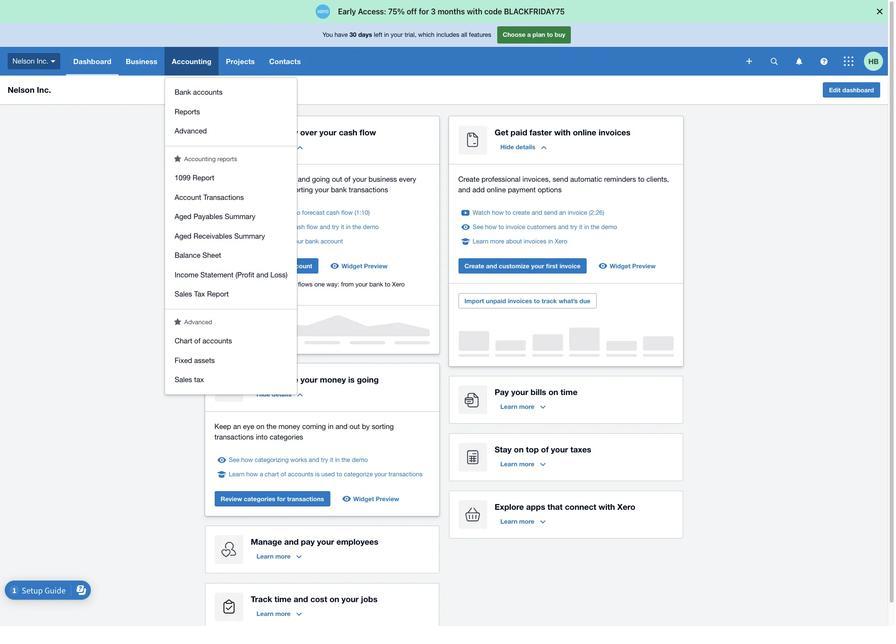 Task type: locate. For each thing, give the bounding box(es) containing it.
you have 30 days left in your trial, which includes all features
[[323, 31, 492, 38]]

account down see how to track your cash flow and try it in the demo link
[[321, 238, 343, 245]]

about
[[506, 238, 522, 245]]

top
[[526, 444, 539, 455]]

sorting
[[372, 422, 394, 431]]

list box inside banner
[[165, 78, 297, 394]]

send up 'see how to invoice customers and try it in the demo'
[[544, 209, 558, 216]]

connect up connect your bank account
[[267, 238, 290, 245]]

0 horizontal spatial it
[[330, 456, 333, 464]]

importing
[[283, 186, 313, 194]]

the inside see the money coming in and going out of your business every day by automatically importing your bank transactions
[[229, 175, 239, 183]]

and up importing
[[298, 175, 310, 183]]

learn right projects icon
[[257, 610, 274, 618]]

group containing bank accounts
[[165, 78, 297, 146]]

learn
[[229, 238, 245, 245], [473, 238, 489, 245], [501, 403, 518, 411], [501, 460, 518, 468], [229, 471, 245, 478], [501, 518, 518, 525], [257, 553, 274, 560], [257, 610, 274, 618]]

dialog
[[0, 0, 896, 23]]

0 vertical spatial track
[[262, 223, 276, 231]]

an up 'see how to invoice customers and try it in the demo'
[[560, 209, 566, 216]]

2 horizontal spatial money
[[320, 375, 346, 385]]

to up learn more about invoices in xero
[[499, 223, 504, 231]]

and inside create professional invoices, send automatic reminders to clients, and add online payment options
[[459, 186, 471, 194]]

navigation containing dashboard
[[66, 47, 740, 394]]

0 vertical spatial coming
[[265, 175, 289, 183]]

widget preview button for flow
[[326, 258, 394, 274]]

reports group
[[165, 164, 297, 309]]

widget for invoices
[[610, 262, 631, 270]]

chart
[[265, 471, 279, 478]]

accounting up 1099 report
[[184, 155, 216, 162]]

hide details button for visibility
[[251, 139, 308, 155]]

cash right over
[[339, 127, 358, 137]]

1 vertical spatial accounting
[[184, 155, 216, 162]]

0 vertical spatial nelson inc.
[[12, 57, 48, 65]]

see how to invoice customers and try it in the demo
[[473, 223, 618, 231]]

inc.
[[37, 57, 48, 65], [37, 85, 51, 95]]

every
[[399, 175, 417, 183]]

hide details button
[[251, 139, 308, 155], [495, 139, 552, 155], [251, 387, 308, 402]]

1 vertical spatial aged
[[175, 232, 192, 240]]

a left plan
[[528, 31, 531, 38]]

1 vertical spatial favourites image
[[174, 318, 181, 325]]

of
[[344, 175, 351, 183], [194, 337, 201, 345], [541, 444, 549, 455], [281, 471, 286, 478]]

1 vertical spatial by
[[362, 422, 370, 431]]

see down the add
[[473, 223, 484, 231]]

money
[[241, 175, 263, 183], [320, 375, 346, 385], [279, 422, 300, 431]]

accounts right "bank" on the left of the page
[[193, 88, 223, 96]]

0 horizontal spatial track
[[262, 223, 276, 231]]

get for get visibility over your cash flow
[[251, 127, 265, 137]]

group
[[165, 78, 297, 146]]

cash down the watch how to use xero to forecast cash flow (1:10) link
[[292, 223, 305, 231]]

fixed
[[175, 356, 192, 364]]

0 horizontal spatial svg image
[[51, 60, 56, 63]]

how up 'aged receivables summary'
[[241, 223, 253, 231]]

employees icon image
[[215, 535, 243, 564]]

hide details for visibility
[[257, 143, 292, 151]]

track money icon image
[[215, 373, 243, 402]]

money up see how categorizing works and try it in the demo
[[279, 422, 300, 431]]

to right used
[[337, 471, 342, 478]]

preview for get visibility over your cash flow
[[364, 262, 388, 270]]

2 favourites image from the top
[[174, 318, 181, 325]]

to inside banner
[[547, 31, 553, 38]]

1 horizontal spatial out
[[350, 422, 360, 431]]

1 vertical spatial nelson
[[8, 85, 35, 95]]

2 horizontal spatial try
[[571, 223, 578, 231]]

0 vertical spatial connect
[[267, 238, 290, 245]]

learn more for stay
[[501, 460, 535, 468]]

learn more button for and
[[251, 549, 308, 564]]

balance sheet
[[175, 251, 221, 259]]

0 horizontal spatial is
[[315, 471, 320, 478]]

2 horizontal spatial it
[[580, 223, 583, 231]]

and right customers in the right top of the page
[[558, 223, 569, 231]]

bank up loss)
[[272, 262, 287, 270]]

more for pay your bills on time
[[519, 403, 535, 411]]

bank inside see the money coming in and going out of your business every day by automatically importing your bank transactions
[[331, 186, 347, 194]]

business
[[369, 175, 397, 183]]

1 vertical spatial online
[[487, 186, 506, 194]]

1 vertical spatial going
[[357, 375, 379, 385]]

bills
[[531, 387, 547, 397]]

1 vertical spatial report
[[207, 290, 229, 298]]

to left what's
[[534, 297, 540, 305]]

0 horizontal spatial connect
[[267, 238, 290, 245]]

nelson inside popup button
[[12, 57, 35, 65]]

1 vertical spatial create
[[465, 262, 485, 270]]

0 horizontal spatial coming
[[265, 175, 289, 183]]

0 horizontal spatial get
[[251, 127, 265, 137]]

how left chart
[[246, 471, 258, 478]]

1 track from the top
[[251, 375, 272, 385]]

details down paid
[[516, 143, 536, 151]]

svg image
[[821, 58, 828, 65], [747, 58, 753, 64], [51, 60, 56, 63]]

apps
[[527, 502, 546, 512]]

by
[[228, 186, 236, 194], [362, 422, 370, 431]]

bank inside button
[[272, 262, 287, 270]]

balance
[[175, 251, 201, 259]]

learn down stay
[[501, 460, 518, 468]]

2 vertical spatial money
[[279, 422, 300, 431]]

and down connect your bank account
[[256, 271, 269, 279]]

watch for get visibility over your cash flow
[[229, 209, 247, 216]]

how for use
[[248, 209, 260, 216]]

1 horizontal spatial svg image
[[747, 58, 753, 64]]

accounting
[[172, 57, 212, 66], [184, 155, 216, 162]]

and left sorting
[[336, 422, 348, 431]]

track time and cost on your jobs
[[251, 594, 378, 604]]

high-
[[228, 281, 242, 288]]

details down where
[[272, 390, 292, 398]]

categorizing
[[255, 456, 289, 464]]

1 vertical spatial categories
[[244, 495, 276, 503]]

demo down (2:26) on the right of the page
[[602, 223, 618, 231]]

hide details button down paid
[[495, 139, 552, 155]]

sales tax link
[[165, 370, 297, 390]]

1 aged from the top
[[175, 212, 192, 221]]

0 vertical spatial by
[[228, 186, 236, 194]]

0 horizontal spatial flow
[[307, 223, 318, 231]]

how left use
[[248, 209, 260, 216]]

invoices right unpaid
[[508, 297, 533, 305]]

0 horizontal spatial online
[[487, 186, 506, 194]]

out inside keep an eye on the money coming in and out by sorting transactions into categories
[[350, 422, 360, 431]]

0 vertical spatial account
[[321, 238, 343, 245]]

1 horizontal spatial it
[[341, 223, 344, 231]]

edit
[[830, 86, 841, 94]]

invoice up about
[[506, 223, 526, 231]]

invoice inside button
[[560, 262, 581, 270]]

sales inside reports group
[[175, 290, 192, 298]]

and inside see how to invoice customers and try it in the demo link
[[558, 223, 569, 231]]

invoice
[[568, 209, 588, 216], [506, 223, 526, 231], [560, 262, 581, 270]]

0 vertical spatial favourites image
[[174, 155, 181, 162]]

hide
[[257, 143, 270, 151], [501, 143, 514, 151], [257, 390, 270, 398]]

2 aged from the top
[[175, 232, 192, 240]]

account transactions
[[175, 193, 244, 201]]

contacts button
[[262, 47, 308, 76]]

see how to track your cash flow and try it in the demo
[[229, 223, 379, 231]]

0 vertical spatial an
[[560, 209, 566, 216]]

1099
[[175, 174, 191, 182]]

more down manage
[[275, 553, 291, 560]]

favourites image up chart
[[174, 318, 181, 325]]

learn more button
[[495, 399, 552, 414], [495, 456, 552, 472], [495, 514, 552, 529], [251, 549, 308, 564], [251, 606, 308, 622]]

of inside see the money coming in and going out of your business every day by automatically importing your bank transactions
[[344, 175, 351, 183]]

see how categorizing works and try it in the demo
[[229, 456, 368, 464]]

demo
[[363, 223, 379, 231], [602, 223, 618, 231], [352, 456, 368, 464]]

1 horizontal spatial with
[[599, 502, 615, 512]]

navigation
[[66, 47, 740, 394]]

sales inside "advanced" group
[[175, 376, 192, 384]]

categories right into
[[270, 433, 303, 441]]

0 vertical spatial online
[[573, 127, 597, 137]]

aged payables summary
[[175, 212, 256, 221]]

invoices icon image
[[459, 126, 487, 155]]

summary
[[225, 212, 256, 221], [234, 232, 265, 240]]

customers
[[527, 223, 557, 231]]

favourites image up 1099
[[174, 155, 181, 162]]

and inside watch how to create and send an invoice (2:26) link
[[532, 209, 543, 216]]

accounts up assets
[[203, 337, 232, 345]]

0 horizontal spatial by
[[228, 186, 236, 194]]

connect for with
[[565, 502, 597, 512]]

your
[[391, 31, 403, 38], [320, 127, 337, 137], [353, 175, 367, 183], [315, 186, 329, 194], [278, 223, 290, 231], [291, 238, 304, 245], [257, 262, 270, 270], [532, 262, 545, 270], [356, 281, 368, 288], [301, 375, 318, 385], [512, 387, 529, 397], [551, 444, 568, 455], [375, 471, 387, 478], [317, 537, 334, 547], [342, 594, 359, 604]]

options
[[538, 186, 562, 194]]

banking icon image
[[215, 126, 243, 155]]

see inside see the money coming in and going out of your business every day by automatically importing your bank transactions
[[215, 175, 227, 183]]

chart of accounts
[[175, 337, 232, 345]]

list box
[[165, 78, 297, 394]]

in
[[384, 31, 389, 38], [290, 175, 296, 183], [346, 223, 351, 231], [585, 223, 589, 231], [549, 238, 553, 245], [328, 422, 334, 431], [335, 456, 340, 464]]

invoices
[[599, 127, 631, 137], [524, 238, 547, 245], [508, 297, 533, 305]]

1 favourites image from the top
[[174, 155, 181, 162]]

an left eye
[[233, 422, 241, 431]]

hide for visibility
[[257, 143, 270, 151]]

1 horizontal spatial get
[[495, 127, 509, 137]]

in inside see the money coming in and going out of your business every day by automatically importing your bank transactions
[[290, 175, 296, 183]]

get for get paid faster with online invoices
[[495, 127, 509, 137]]

0 horizontal spatial an
[[233, 422, 241, 431]]

learn more down manage
[[257, 553, 291, 560]]

connect for your
[[267, 238, 290, 245]]

1 horizontal spatial going
[[357, 375, 379, 385]]

connect right that
[[565, 502, 597, 512]]

track
[[251, 375, 272, 385], [251, 594, 272, 604]]

0 vertical spatial time
[[561, 387, 578, 397]]

use
[[269, 209, 279, 216]]

track for track where your money is going
[[251, 375, 272, 385]]

svg image inside nelson inc. popup button
[[51, 60, 56, 63]]

hide right track money icon
[[257, 390, 270, 398]]

by right day
[[228, 186, 236, 194]]

1 vertical spatial track
[[251, 594, 272, 604]]

bank
[[331, 186, 347, 194], [305, 238, 319, 245], [272, 262, 287, 270], [370, 281, 383, 288]]

learn more button down top
[[495, 456, 552, 472]]

2 horizontal spatial flow
[[360, 127, 376, 137]]

0 horizontal spatial money
[[241, 175, 263, 183]]

2 sales from the top
[[175, 376, 192, 384]]

hide details
[[257, 143, 292, 151], [501, 143, 536, 151], [257, 390, 292, 398]]

1 sales from the top
[[175, 290, 192, 298]]

0 vertical spatial with
[[555, 127, 571, 137]]

and right works
[[309, 456, 319, 464]]

aged receivables summary link
[[165, 227, 297, 246]]

and up customers in the right top of the page
[[532, 209, 543, 216]]

learn more about invoices in xero link
[[473, 237, 568, 246]]

0 vertical spatial categories
[[270, 433, 303, 441]]

create inside create and customize your first invoice button
[[465, 262, 485, 270]]

0 horizontal spatial time
[[275, 594, 292, 604]]

get paid faster with online invoices
[[495, 127, 631, 137]]

learn more down pay
[[501, 403, 535, 411]]

coming inside keep an eye on the money coming in and out by sorting transactions into categories
[[302, 422, 326, 431]]

a left chart
[[260, 471, 263, 478]]

the inside keep an eye on the money coming in and out by sorting transactions into categories
[[267, 422, 277, 431]]

2 vertical spatial accounts
[[288, 471, 314, 478]]

more down top
[[519, 460, 535, 468]]

learn up review
[[229, 471, 245, 478]]

it inside see how to track your cash flow and try it in the demo link
[[341, 223, 344, 231]]

nelson
[[12, 57, 35, 65], [8, 85, 35, 95]]

online inside create professional invoices, send automatic reminders to clients, and add online payment options
[[487, 186, 506, 194]]

hide for paid
[[501, 143, 514, 151]]

coming
[[265, 175, 289, 183], [302, 422, 326, 431]]

summary down aged payables summary link
[[234, 232, 265, 240]]

time left cost
[[275, 594, 292, 604]]

bank right importing
[[331, 186, 347, 194]]

add
[[473, 186, 485, 194]]

it down the watch how to use xero to forecast cash flow (1:10) link
[[341, 223, 344, 231]]

the up into
[[267, 422, 277, 431]]

accounting for accounting reports
[[184, 155, 216, 162]]

categories inside keep an eye on the money coming in and out by sorting transactions into categories
[[270, 433, 303, 441]]

hide details button down visibility
[[251, 139, 308, 155]]

watch down the add
[[473, 209, 491, 216]]

by inside keep an eye on the money coming in and out by sorting transactions into categories
[[362, 422, 370, 431]]

cost
[[311, 594, 327, 604]]

0 vertical spatial summary
[[225, 212, 256, 221]]

favourites image for advanced
[[174, 318, 181, 325]]

how for create
[[492, 209, 504, 216]]

balance sheet link
[[165, 246, 297, 265]]

in inside keep an eye on the money coming in and out by sorting transactions into categories
[[328, 422, 334, 431]]

invoice right first
[[560, 262, 581, 270]]

hide details down paid
[[501, 143, 536, 151]]

learn more down the track time and cost on your jobs
[[257, 610, 291, 618]]

how for works
[[241, 456, 253, 464]]

summary for aged receivables summary
[[234, 232, 265, 240]]

widget for flow
[[342, 262, 363, 270]]

create for create professional invoices, send automatic reminders to clients, and add online payment options
[[459, 175, 480, 183]]

more down pay your bills on time on the bottom
[[519, 403, 535, 411]]

0 vertical spatial create
[[459, 175, 480, 183]]

send
[[553, 175, 569, 183], [544, 209, 558, 216]]

0 horizontal spatial a
[[260, 471, 263, 478]]

learn more for track
[[257, 610, 291, 618]]

how up learn more about invoices in xero
[[485, 223, 497, 231]]

hide details for paid
[[501, 143, 536, 151]]

favourites image for accounting reports
[[174, 155, 181, 162]]

accounts down see how categorizing works and try it in the demo link
[[288, 471, 314, 478]]

see up 'aged receivables summary'
[[229, 223, 240, 231]]

0 vertical spatial flow
[[360, 127, 376, 137]]

2 watch from the left
[[473, 209, 491, 216]]

1 horizontal spatial track
[[542, 297, 557, 305]]

manage
[[251, 537, 282, 547]]

to inside watch how to create and send an invoice (2:26) link
[[506, 209, 511, 216]]

0 vertical spatial money
[[241, 175, 263, 183]]

1 vertical spatial with
[[599, 502, 615, 512]]

hide for where
[[257, 390, 270, 398]]

out left sorting
[[350, 422, 360, 431]]

business button
[[119, 47, 165, 76]]

time
[[561, 387, 578, 397], [275, 594, 292, 604]]

coming up works
[[302, 422, 326, 431]]

how up balance sheet link
[[246, 238, 258, 245]]

0 vertical spatial sales
[[175, 290, 192, 298]]

1 horizontal spatial is
[[348, 375, 355, 385]]

advanced
[[175, 127, 207, 135], [184, 318, 212, 326]]

0 horizontal spatial out
[[332, 175, 342, 183]]

0 vertical spatial a
[[528, 31, 531, 38]]

accounting inside popup button
[[172, 57, 212, 66]]

sales for sales tax report
[[175, 290, 192, 298]]

create inside create professional invoices, send automatic reminders to clients, and add online payment options
[[459, 175, 480, 183]]

2 horizontal spatial svg image
[[844, 56, 854, 66]]

out inside see the money coming in and going out of your business every day by automatically importing your bank transactions
[[332, 175, 342, 183]]

watch how to use xero to forecast cash flow (1:10)
[[229, 209, 370, 216]]

choose
[[503, 31, 526, 38]]

widget preview button for invoices
[[595, 258, 662, 274]]

0 horizontal spatial watch
[[229, 209, 247, 216]]

1 vertical spatial flow
[[341, 209, 353, 216]]

try down the watch how to use xero to forecast cash flow (1:10) link
[[332, 223, 339, 231]]

and inside see the money coming in and going out of your business every day by automatically importing your bank transactions
[[298, 175, 310, 183]]

it right customers in the right top of the page
[[580, 223, 583, 231]]

details for where
[[272, 390, 292, 398]]

automatic
[[571, 175, 603, 183]]

demo up categorize
[[352, 456, 368, 464]]

and inside see how categorizing works and try it in the demo link
[[309, 456, 319, 464]]

more
[[490, 238, 505, 245], [519, 403, 535, 411], [519, 460, 535, 468], [519, 518, 535, 525], [275, 553, 291, 560], [275, 610, 291, 618]]

create up the add
[[459, 175, 480, 183]]

1 vertical spatial accounts
[[203, 337, 232, 345]]

1 horizontal spatial money
[[279, 422, 300, 431]]

preview for get paid faster with online invoices
[[633, 262, 656, 270]]

accounting up bank accounts
[[172, 57, 212, 66]]

this high-security connection flows one way: from your bank to xero
[[215, 281, 405, 288]]

out left business
[[332, 175, 342, 183]]

how for chart
[[246, 471, 258, 478]]

summary for aged payables summary
[[225, 212, 256, 221]]

and down forecast
[[320, 223, 330, 231]]

it up used
[[330, 456, 333, 464]]

security
[[242, 281, 264, 288]]

1 vertical spatial advanced
[[184, 318, 212, 326]]

track left where
[[251, 375, 272, 385]]

0 vertical spatial out
[[332, 175, 342, 183]]

0 vertical spatial going
[[312, 175, 330, 183]]

projects button
[[219, 47, 262, 76]]

learn more button down manage
[[251, 549, 308, 564]]

2 get from the left
[[495, 127, 509, 137]]

to left clients,
[[638, 175, 645, 183]]

see for see how to track your cash flow and try it in the demo
[[229, 223, 240, 231]]

learn more button down the track time and cost on your jobs
[[251, 606, 308, 622]]

nelson inc. button
[[0, 47, 66, 76]]

1 vertical spatial out
[[350, 422, 360, 431]]

2 vertical spatial invoice
[[560, 262, 581, 270]]

your inside you have 30 days left in your trial, which includes all features
[[391, 31, 403, 38]]

banner
[[0, 23, 888, 394]]

aged up balance
[[175, 232, 192, 240]]

more down the track time and cost on your jobs
[[275, 610, 291, 618]]

reports
[[175, 107, 200, 116]]

going
[[312, 175, 330, 183], [357, 375, 379, 385]]

track down use
[[262, 223, 276, 231]]

days
[[358, 31, 372, 38]]

invoices down customers in the right top of the page
[[524, 238, 547, 245]]

and left the add
[[459, 186, 471, 194]]

categories left for
[[244, 495, 276, 503]]

0 vertical spatial accounting
[[172, 57, 212, 66]]

1 vertical spatial coming
[[302, 422, 326, 431]]

svg image
[[844, 56, 854, 66], [771, 58, 778, 65], [796, 58, 803, 65]]

1 horizontal spatial connect
[[565, 502, 597, 512]]

0 vertical spatial advanced
[[175, 127, 207, 135]]

send up options
[[553, 175, 569, 183]]

details for paid
[[516, 143, 536, 151]]

get left paid
[[495, 127, 509, 137]]

income statement (profit and loss) link
[[165, 265, 297, 285]]

to up the connect your bank account button
[[260, 238, 265, 245]]

see for see the money coming in and going out of your business every day by automatically importing your bank transactions
[[215, 175, 227, 183]]

transactions down business
[[349, 186, 388, 194]]

1 vertical spatial an
[[233, 422, 241, 431]]

transactions down 'keep'
[[215, 433, 254, 441]]

to up see how to track your cash flow and try it in the demo
[[295, 209, 301, 216]]

dashboard link
[[66, 47, 119, 76]]

favourites image
[[174, 155, 181, 162], [174, 318, 181, 325]]

accounts inside group
[[193, 88, 223, 96]]

buy
[[555, 31, 566, 38]]

1 horizontal spatial by
[[362, 422, 370, 431]]

1 horizontal spatial svg image
[[796, 58, 803, 65]]

hide details button down where
[[251, 387, 308, 402]]

advanced down reports at the left
[[175, 127, 207, 135]]

accounting reports
[[184, 155, 237, 162]]

1 vertical spatial is
[[315, 471, 320, 478]]

1 watch from the left
[[229, 209, 247, 216]]

account up the flows
[[288, 262, 313, 270]]

sales tax report link
[[165, 285, 297, 304]]

see how to invoice customers and try it in the demo link
[[473, 222, 618, 232]]

aged for aged payables summary
[[175, 212, 192, 221]]

list box containing bank accounts
[[165, 78, 297, 394]]

see
[[215, 175, 227, 183], [229, 223, 240, 231], [473, 223, 484, 231], [229, 456, 240, 464]]

1 horizontal spatial a
[[528, 31, 531, 38]]

report up account transactions
[[193, 174, 214, 182]]

1 vertical spatial account
[[288, 262, 313, 270]]

1 get from the left
[[251, 127, 265, 137]]

0 vertical spatial report
[[193, 174, 214, 182]]

0 horizontal spatial going
[[312, 175, 330, 183]]

watch for get paid faster with online invoices
[[473, 209, 491, 216]]

2 track from the top
[[251, 594, 272, 604]]

online right faster
[[573, 127, 597, 137]]

where
[[275, 375, 298, 385]]

how left categorizing
[[241, 456, 253, 464]]



Task type: describe. For each thing, give the bounding box(es) containing it.
track for track time and cost on your jobs
[[251, 594, 272, 604]]

fixed assets
[[175, 356, 215, 364]]

payables
[[194, 212, 223, 221]]

1 horizontal spatial time
[[561, 387, 578, 397]]

track inside button
[[542, 297, 557, 305]]

professional
[[482, 175, 521, 183]]

send inside create professional invoices, send automatic reminders to clients, and add online payment options
[[553, 175, 569, 183]]

contacts
[[269, 57, 301, 66]]

create
[[513, 209, 530, 216]]

transactions inside see the money coming in and going out of your business every day by automatically importing your bank transactions
[[349, 186, 388, 194]]

send inside watch how to create and send an invoice (2:26) link
[[544, 209, 558, 216]]

works
[[291, 456, 307, 464]]

review
[[221, 495, 242, 503]]

categories inside review categories for transactions button
[[244, 495, 276, 503]]

projects icon image
[[215, 593, 243, 622]]

see for see how to invoice customers and try it in the demo
[[473, 223, 484, 231]]

forecast
[[302, 209, 325, 216]]

more for explore apps that connect with xero
[[519, 518, 535, 525]]

how for track
[[241, 223, 253, 231]]

loss)
[[271, 271, 288, 279]]

how for invoice
[[485, 223, 497, 231]]

chart
[[175, 337, 192, 345]]

the down (2:26) on the right of the page
[[591, 223, 600, 231]]

from
[[341, 281, 354, 288]]

learn more button for on
[[495, 456, 552, 472]]

hb button
[[865, 47, 888, 76]]

due
[[580, 297, 591, 305]]

learn more for explore
[[501, 518, 535, 525]]

1 horizontal spatial online
[[573, 127, 597, 137]]

more for manage and pay your employees
[[275, 553, 291, 560]]

learn more for manage
[[257, 553, 291, 560]]

1 horizontal spatial account
[[321, 238, 343, 245]]

1 horizontal spatial try
[[332, 223, 339, 231]]

business
[[126, 57, 158, 66]]

to inside import unpaid invoices to track what's due button
[[534, 297, 540, 305]]

0 vertical spatial cash
[[339, 127, 358, 137]]

on left top
[[514, 444, 524, 455]]

2 vertical spatial cash
[[292, 223, 305, 231]]

0 horizontal spatial svg image
[[771, 58, 778, 65]]

details for visibility
[[272, 143, 292, 151]]

visibility
[[267, 127, 298, 137]]

1 vertical spatial cash
[[327, 209, 340, 216]]

paid
[[511, 127, 528, 137]]

add-ons icon image
[[459, 500, 487, 529]]

way:
[[327, 281, 340, 288]]

banner containing hb
[[0, 23, 888, 394]]

transactions inside button
[[287, 495, 324, 503]]

import
[[465, 297, 485, 305]]

to right from
[[385, 281, 391, 288]]

learn how a chart of accounts is used to categorize your transactions
[[229, 471, 423, 478]]

1 vertical spatial a
[[260, 471, 263, 478]]

tax
[[194, 290, 205, 298]]

over
[[300, 127, 317, 137]]

more for stay on top of your taxes
[[519, 460, 535, 468]]

inc. inside popup button
[[37, 57, 48, 65]]

1 vertical spatial invoices
[[524, 238, 547, 245]]

sales for sales tax
[[175, 376, 192, 384]]

review categories for transactions button
[[215, 491, 330, 507]]

taxes icon image
[[459, 443, 487, 472]]

going inside see the money coming in and going out of your business every day by automatically importing your bank transactions
[[312, 175, 330, 183]]

the down (1:10)
[[353, 223, 361, 231]]

clients,
[[647, 175, 670, 183]]

reminders
[[605, 175, 636, 183]]

1 vertical spatial money
[[320, 375, 346, 385]]

edit dashboard button
[[823, 82, 881, 98]]

sheet
[[203, 251, 221, 259]]

import unpaid invoices to track what's due
[[465, 297, 591, 305]]

keep
[[215, 422, 231, 431]]

the up categorize
[[342, 456, 350, 464]]

which
[[418, 31, 435, 38]]

review categories for transactions
[[221, 495, 324, 503]]

assets
[[194, 356, 215, 364]]

create for create and customize your first invoice
[[465, 262, 485, 270]]

it inside see how categorizing works and try it in the demo link
[[330, 456, 333, 464]]

learn left about
[[473, 238, 489, 245]]

income statement (profit and loss)
[[175, 271, 288, 279]]

to inside see how to invoice customers and try it in the demo link
[[499, 223, 504, 231]]

aged payables summary link
[[165, 207, 297, 227]]

stay on top of your taxes
[[495, 444, 592, 455]]

and inside create and customize your first invoice button
[[486, 262, 497, 270]]

this
[[215, 281, 226, 288]]

nelson inc. inside popup button
[[12, 57, 48, 65]]

create and customize your first invoice button
[[459, 258, 587, 274]]

(profit
[[236, 271, 255, 279]]

30
[[350, 31, 357, 38]]

learn more button for your
[[495, 399, 552, 414]]

to left use
[[262, 209, 267, 216]]

jobs
[[361, 594, 378, 604]]

one
[[315, 281, 325, 288]]

0 vertical spatial is
[[348, 375, 355, 385]]

learn more button for time
[[251, 606, 308, 622]]

hb
[[869, 57, 879, 65]]

connect
[[230, 262, 255, 270]]

1 vertical spatial nelson inc.
[[8, 85, 51, 95]]

invoices inside button
[[508, 297, 533, 305]]

to inside learn how a chart of accounts is used to categorize your transactions link
[[337, 471, 342, 478]]

that
[[548, 502, 563, 512]]

payment
[[508, 186, 536, 194]]

0 vertical spatial invoice
[[568, 209, 588, 216]]

1 vertical spatial time
[[275, 594, 292, 604]]

coming inside see the money coming in and going out of your business every day by automatically importing your bank transactions
[[265, 175, 289, 183]]

see how to track your cash flow and try it in the demo link
[[229, 222, 379, 232]]

projects
[[226, 57, 255, 66]]

keep an eye on the money coming in and out by sorting transactions into categories
[[215, 422, 394, 441]]

2 horizontal spatial svg image
[[821, 58, 828, 65]]

how for connect
[[246, 238, 258, 245]]

hide details for where
[[257, 390, 292, 398]]

2 vertical spatial flow
[[307, 223, 318, 231]]

you
[[323, 31, 333, 38]]

hide details button for where
[[251, 387, 308, 402]]

watch how to use xero to forecast cash flow (1:10) link
[[229, 208, 370, 218]]

bank right from
[[370, 281, 383, 288]]

advanced group
[[165, 327, 297, 394]]

learn more button for apps
[[495, 514, 552, 529]]

first
[[546, 262, 558, 270]]

employees
[[337, 537, 379, 547]]

pay
[[301, 537, 315, 547]]

0 horizontal spatial try
[[321, 456, 328, 464]]

pay your bills on time
[[495, 387, 578, 397]]

learn more about invoices in xero
[[473, 238, 568, 245]]

features
[[469, 31, 492, 38]]

widget preview for invoices
[[610, 262, 656, 270]]

more for track time and cost on your jobs
[[275, 610, 291, 618]]

banking preview line graph image
[[215, 315, 430, 344]]

learn more for pay
[[501, 403, 535, 411]]

choose a plan to buy
[[503, 31, 566, 38]]

import unpaid invoices to track what's due button
[[459, 293, 597, 309]]

widget preview for flow
[[342, 262, 388, 270]]

get visibility over your cash flow
[[251, 127, 376, 137]]

1 horizontal spatial an
[[560, 209, 566, 216]]

account inside button
[[288, 262, 313, 270]]

it inside see how to invoice customers and try it in the demo link
[[580, 223, 583, 231]]

flows
[[298, 281, 313, 288]]

demo down (1:10)
[[363, 223, 379, 231]]

dashboard
[[73, 57, 111, 66]]

more left about
[[490, 238, 505, 245]]

accounting button
[[165, 47, 219, 76]]

and left cost
[[294, 594, 308, 604]]

money inside see the money coming in and going out of your business every day by automatically importing your bank transactions
[[241, 175, 263, 183]]

transactions inside keep an eye on the money coming in and out by sorting transactions into categories
[[215, 433, 254, 441]]

customize
[[499, 262, 530, 270]]

have
[[335, 31, 348, 38]]

of inside "advanced" group
[[194, 337, 201, 345]]

navigation inside banner
[[66, 47, 740, 394]]

dashboard
[[843, 86, 875, 94]]

used
[[322, 471, 335, 478]]

learn down manage
[[257, 553, 274, 560]]

pay
[[495, 387, 509, 397]]

edit dashboard
[[830, 86, 875, 94]]

aged for aged receivables summary
[[175, 232, 192, 240]]

0 horizontal spatial with
[[555, 127, 571, 137]]

to inside see how to track your cash flow and try it in the demo link
[[255, 223, 260, 231]]

transactions right categorize
[[389, 471, 423, 478]]

group inside banner
[[165, 78, 297, 146]]

trial,
[[405, 31, 417, 38]]

learn how a chart of accounts is used to categorize your transactions link
[[229, 470, 423, 479]]

see for see how categorizing works and try it in the demo
[[229, 456, 240, 464]]

receivables
[[194, 232, 232, 240]]

and inside see how to track your cash flow and try it in the demo link
[[320, 223, 330, 231]]

1099 report
[[175, 174, 214, 182]]

all
[[461, 31, 468, 38]]

watch how to create and send an invoice (2:26) link
[[473, 208, 605, 218]]

bills icon image
[[459, 386, 487, 414]]

invoices,
[[523, 175, 551, 183]]

1 vertical spatial inc.
[[37, 85, 51, 95]]

and inside keep an eye on the money coming in and out by sorting transactions into categories
[[336, 422, 348, 431]]

0 vertical spatial invoices
[[599, 127, 631, 137]]

on inside keep an eye on the money coming in and out by sorting transactions into categories
[[256, 422, 265, 431]]

money inside keep an eye on the money coming in and out by sorting transactions into categories
[[279, 422, 300, 431]]

by inside see the money coming in and going out of your business every day by automatically importing your bank transactions
[[228, 186, 236, 194]]

on right bills
[[549, 387, 559, 397]]

advanced link
[[165, 122, 297, 141]]

1 vertical spatial invoice
[[506, 223, 526, 231]]

in inside you have 30 days left in your trial, which includes all features
[[384, 31, 389, 38]]

and left pay
[[284, 537, 299, 547]]

accounting for accounting
[[172, 57, 212, 66]]

accounts inside "advanced" group
[[203, 337, 232, 345]]

learn down explore
[[501, 518, 518, 525]]

hide details button for paid
[[495, 139, 552, 155]]

see how categorizing works and try it in the demo link
[[229, 455, 368, 465]]

reports
[[218, 155, 237, 162]]

learn down pay
[[501, 403, 518, 411]]

learn up balance sheet link
[[229, 238, 245, 245]]

on right cost
[[330, 594, 340, 604]]

create professional invoices, send automatic reminders to clients, and add online payment options
[[459, 175, 670, 194]]

to inside create professional invoices, send automatic reminders to clients, and add online payment options
[[638, 175, 645, 183]]

bank down see how to track your cash flow and try it in the demo link
[[305, 238, 319, 245]]

(1:10)
[[355, 209, 370, 216]]

track where your money is going
[[251, 375, 379, 385]]

to inside learn how to connect your bank account link
[[260, 238, 265, 245]]

invoices preview bar graph image
[[459, 328, 674, 357]]

and inside income statement (profit and loss) 'link'
[[256, 271, 269, 279]]

statement
[[201, 271, 234, 279]]

an inside keep an eye on the money coming in and out by sorting transactions into categories
[[233, 422, 241, 431]]



Task type: vqa. For each thing, say whether or not it's contained in the screenshot.
Explore apps that connect with Xero
yes



